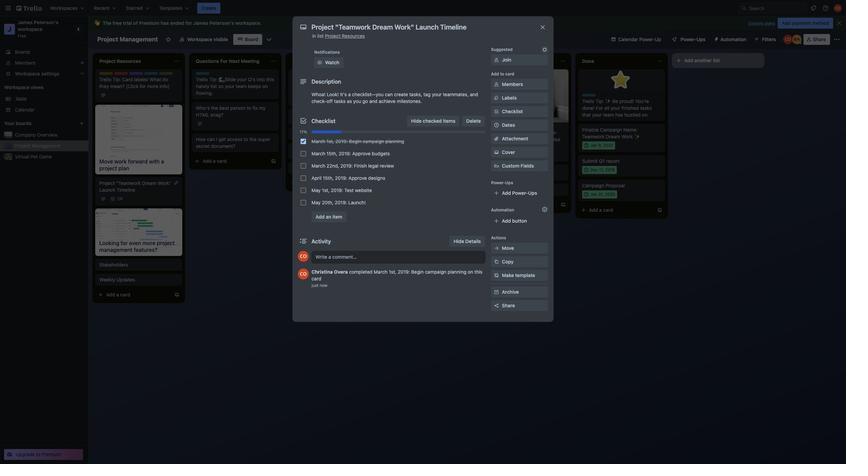 Task type: describe. For each thing, give the bounding box(es) containing it.
card down join
[[505, 71, 514, 77]]

trello tip halp
[[144, 72, 168, 77]]

a down budget approval
[[503, 202, 506, 208]]

dream inside project "teamwork dream work" launch timeline
[[142, 180, 156, 186]]

checklist—you
[[352, 92, 384, 97]]

as
[[347, 98, 352, 104]]

march for march 1st, 2019: begin campaign planning
[[312, 138, 325, 144]]

join
[[502, 57, 512, 63]]

15th, for march
[[327, 151, 338, 156]]

0 vertical spatial color: purple, title: "design team" element
[[129, 72, 155, 77]]

1 horizontal spatial and
[[369, 98, 378, 104]]

2 vertical spatial 1st,
[[389, 269, 397, 275]]

card right april 15th, 2019: approve designs checkbox
[[314, 180, 324, 186]]

add a card button down weekly updates link
[[95, 289, 171, 300]]

star or unstar board image
[[166, 37, 171, 42]]

filters
[[762, 36, 776, 42]]

17,
[[599, 167, 604, 172]]

sketch the "teamy dreamy" font
[[293, 165, 365, 171]]

trello tip: this is where assigned tasks live so that your team can see who's working on what and when it's due. link
[[293, 76, 371, 103]]

the inside how can i get access to the super secret document?
[[250, 136, 257, 142]]

almost
[[420, 83, 435, 89]]

ben nelson (bennelson96) image
[[792, 35, 802, 44]]

q's
[[248, 77, 255, 82]]

create from template… image for who's the best person to fix my html snag?
[[271, 159, 276, 164]]

those inside the trello tip trello tip: splash those redtape- heavy issues that are slowing your team down here.
[[525, 130, 537, 135]]

custom fields button
[[491, 163, 548, 169]]

workspace inside banner
[[235, 20, 260, 26]]

0 horizontal spatial automation
[[491, 208, 514, 213]]

2019: down write a comment text field
[[398, 269, 410, 275]]

add a card for trello tip: 🌊slide your q's into this handy list so your team keeps on flowing.
[[203, 158, 227, 164]]

explore plans button
[[749, 19, 775, 28]]

members for members 'link' to the top
[[15, 60, 36, 66]]

labels!
[[134, 77, 148, 82]]

color: purple, title: "design team" element for sketch site banner
[[293, 112, 318, 117]]

add inside banner
[[782, 20, 791, 26]]

attachment
[[502, 136, 528, 142]]

march for march 22nd, 2019: finish legal review
[[312, 163, 325, 169]]

color: sky, title: "trello tip" element for trello tip: ✨ be proud! you're done! for all your finished tasks that your team has hustled on.
[[582, 94, 601, 99]]

hide for hide details
[[454, 238, 464, 244]]

list right in
[[317, 33, 324, 39]]

name:
[[624, 127, 638, 133]]

approval
[[503, 187, 522, 193]]

2020 for proposal
[[605, 192, 615, 197]]

assigned
[[346, 77, 365, 82]]

document?
[[211, 143, 236, 149]]

tip for trello tip: 🌊slide your q's into this handy list so your team keeps on flowing.
[[208, 72, 214, 77]]

for inside banner
[[186, 20, 192, 26]]

designs
[[368, 175, 385, 181]]

2019: for website
[[331, 187, 343, 193]]

trello tip trello tip: this is where assigned tasks live so that your team can see who's working on what and when it's due.
[[293, 72, 371, 103]]

weekly
[[99, 277, 115, 283]]

add button
[[502, 218, 527, 224]]

march for march 15th, 2019: approve budgets
[[312, 151, 325, 156]]

sm image for members
[[493, 81, 500, 88]]

tip: for handy
[[209, 77, 218, 82]]

free
[[18, 33, 26, 38]]

your inside trello tip trello tip: this is where assigned tasks live so that your team can see who's working on what and when it's due.
[[331, 83, 340, 89]]

for inside trello tip: card labels! what do they mean? (click for more info)
[[140, 83, 146, 89]]

submit q1 report
[[582, 158, 620, 164]]

how
[[196, 136, 206, 142]]

your down be
[[611, 105, 621, 111]]

move link
[[491, 243, 548, 254]]

due.
[[300, 97, 310, 103]]

color: sky, title: "trello tip" element for trello tip: splash those redtape- heavy issues that are slowing your team down here.
[[486, 125, 504, 130]]

copy link
[[491, 257, 548, 267]]

may for may 1st, 2019: test website
[[312, 187, 321, 193]]

freelancer
[[486, 172, 509, 178]]

/
[[119, 196, 120, 201]]

to inside how can i get access to the super secret document?
[[244, 136, 248, 142]]

0 horizontal spatial ups
[[505, 180, 513, 185]]

james inside banner
[[193, 20, 208, 26]]

live
[[305, 83, 313, 89]]

suggested
[[491, 47, 513, 52]]

tip: for that
[[499, 130, 507, 135]]

customize views image
[[266, 36, 273, 43]]

your left q's
[[237, 77, 247, 82]]

1 horizontal spatial christina overa (christinaovera) image
[[783, 35, 793, 44]]

1 horizontal spatial campaign
[[425, 269, 447, 275]]

move
[[502, 245, 514, 251]]

1 for 1
[[494, 152, 496, 158]]

to right upgrade
[[36, 452, 40, 458]]

sm image for automation
[[711, 34, 721, 44]]

between
[[446, 77, 465, 82]]

add up may 1st, 2019: test website checkbox
[[299, 180, 308, 186]]

add a card button down "jan 31, 2020"
[[578, 205, 655, 216]]

for
[[596, 105, 603, 111]]

just now link
[[312, 283, 328, 288]]

assets
[[418, 124, 432, 130]]

2019: down may 1st, 2019: test website on the left of the page
[[335, 200, 347, 205]]

0 horizontal spatial create from template… image
[[174, 292, 180, 298]]

flowing.
[[196, 90, 213, 96]]

make template link
[[491, 270, 548, 281]]

banner containing 👋
[[88, 16, 846, 30]]

tip: inside trello tip: 💬for those in-between tasks that are almost done but also awaiting one last step.
[[403, 77, 411, 82]]

site
[[309, 116, 317, 122]]

add a card button for can
[[192, 156, 268, 167]]

james peterson's workspace link
[[18, 19, 60, 32]]

trello tip trello tip: ✨ be proud! you're done! for all your finished tasks that your team has hustled on.
[[582, 94, 652, 118]]

tasks inside trello tip trello tip: ✨ be proud! you're done! for all your finished tasks that your team has hustled on.
[[640, 105, 652, 111]]

they
[[99, 83, 109, 89]]

a down weekly updates
[[116, 292, 119, 298]]

tip for trello tip: this is where assigned tasks live so that your team can see who's working on what and when it's due.
[[305, 72, 311, 77]]

jan 9, 2020
[[591, 143, 613, 148]]

0 vertical spatial design
[[129, 72, 143, 77]]

sm image for cover
[[493, 149, 500, 156]]

step.
[[427, 90, 438, 96]]

sm image for labels
[[493, 95, 500, 101]]

to down join
[[500, 71, 504, 77]]

project up notifications
[[325, 33, 341, 39]]

2019: for designs
[[335, 175, 347, 181]]

project management inside board name text field
[[97, 36, 158, 43]]

add another list
[[684, 57, 720, 63]]

company overview
[[15, 132, 58, 138]]

add left button in the top of the page
[[502, 218, 511, 224]]

priority
[[114, 72, 129, 77]]

review
[[380, 163, 394, 169]]

your boards with 3 items element
[[4, 119, 69, 128]]

achieve
[[379, 98, 396, 104]]

2 horizontal spatial and
[[470, 92, 478, 97]]

0 horizontal spatial premium
[[42, 452, 61, 458]]

list inside 'trello tip trello tip: 🌊slide your q's into this handy list so your team keeps on flowing.'
[[211, 83, 217, 89]]

1 vertical spatial campaign
[[582, 183, 605, 188]]

list up 22nd,
[[331, 150, 337, 156]]

march right completed in the left bottom of the page
[[374, 269, 388, 275]]

add a card button for approval
[[482, 199, 558, 210]]

hustled
[[625, 112, 641, 118]]

hide checked items link
[[407, 116, 460, 127]]

add down jan 31, 2020 'checkbox'
[[589, 207, 598, 213]]

has inside banner
[[161, 20, 169, 26]]

secret
[[196, 143, 210, 149]]

add another list button
[[672, 53, 765, 68]]

share for share "button" to the top
[[813, 36, 826, 42]]

person
[[230, 105, 246, 111]]

2020 for campaign
[[603, 143, 613, 148]]

color: yellow, title: "copy request" element
[[99, 72, 113, 75]]

trello tip: 💬for those in-between tasks that are almost done but also awaiting one last step.
[[389, 77, 466, 96]]

add down weekly
[[106, 292, 115, 298]]

cover link
[[491, 147, 548, 158]]

1 vertical spatial project management
[[15, 143, 61, 149]]

2 vertical spatial ups
[[528, 190, 537, 196]]

freelancer contracts link
[[486, 171, 565, 178]]

0 vertical spatial members link
[[0, 57, 88, 68]]

christina
[[312, 269, 333, 275]]

actions
[[491, 235, 506, 241]]

peterson's inside banner
[[210, 20, 234, 26]]

1 for 1 / 6
[[117, 196, 119, 201]]

automation inside "button"
[[721, 36, 747, 42]]

teamwork
[[582, 134, 605, 139]]

look!
[[327, 92, 339, 97]]

christina overa (christinaovera) image
[[298, 251, 309, 262]]

j link
[[4, 24, 15, 35]]

that inside the trello tip trello tip: splash those redtape- heavy issues that are slowing your team down here.
[[515, 136, 524, 142]]

that inside trello tip trello tip: this is where assigned tasks live so that your team can see who's working on what and when it's due.
[[321, 83, 329, 89]]

color: sky, title: "trello tip" element for trello tip: this is where assigned tasks live so that your team can see who's working on what and when it's due.
[[293, 72, 311, 77]]

submit
[[582, 158, 598, 164]]

Jan 31, 2020 checkbox
[[582, 191, 617, 199]]

1 vertical spatial begin
[[411, 269, 424, 275]]

1 / 6
[[117, 196, 123, 201]]

color: lime, title: "halp" element
[[159, 72, 173, 77]]

it's
[[340, 92, 347, 97]]

proposal
[[606, 183, 625, 188]]

card down "jan 31, 2020"
[[603, 207, 613, 213]]

sketch the "teamy dreamy" font link
[[293, 165, 371, 171]]

team for redtape-
[[486, 143, 497, 149]]

create button
[[197, 3, 221, 14]]

campaign inside checklist group
[[363, 138, 384, 144]]

that inside trello tip: 💬for those in-between tasks that are almost done but also awaiting one last step.
[[402, 83, 411, 89]]

🌊slide
[[219, 77, 236, 82]]

Dec 17, 2019 checkbox
[[582, 166, 617, 174]]

tip for trello tip: ✨ be proud! you're done! for all your finished tasks that your team has hustled on.
[[594, 94, 601, 99]]

Write a comment text field
[[312, 251, 486, 263]]

edit email drafts link
[[293, 131, 371, 137]]

team for q's
[[236, 83, 247, 89]]

ended
[[170, 20, 184, 26]]

add a card down jan 31, 2020 'checkbox'
[[589, 207, 613, 213]]

so inside trello tip trello tip: this is where assigned tasks live so that your team can see who's working on what and when it's due.
[[314, 83, 319, 89]]

sm image for join
[[493, 56, 500, 63]]

of
[[133, 20, 138, 26]]

who's the best person to fix my html snag? link
[[196, 105, 275, 118]]

create from template… image for edit email drafts
[[367, 180, 373, 186]]

1 vertical spatial planning
[[448, 269, 467, 275]]

in
[[312, 33, 316, 39]]

super
[[258, 136, 270, 142]]

your down 🌊slide
[[225, 83, 235, 89]]

calendar power-up link
[[607, 34, 666, 45]]

how can i get access to the super secret document? link
[[196, 136, 275, 150]]

when
[[354, 90, 365, 96]]

sm image for make template
[[493, 272, 500, 279]]

finish
[[354, 163, 367, 169]]

primary element
[[0, 0, 846, 16]]

1 horizontal spatial checklist
[[502, 109, 523, 114]]

your down for at the top of the page
[[592, 112, 602, 118]]

22nd,
[[327, 163, 339, 169]]

project up virtual
[[15, 143, 31, 149]]

Board name text field
[[94, 34, 161, 45]]

power- inside button
[[681, 36, 697, 42]]

freelancer contracts
[[486, 172, 531, 178]]

list inside "button"
[[713, 57, 720, 63]]

james inside james peterson's workspace free
[[18, 19, 33, 25]]

create from template… image for finalize campaign name: teamwork dream work ✨
[[657, 208, 663, 213]]

trello tip: splash those redtape- heavy issues that are slowing your team down here. link
[[486, 129, 565, 150]]

are inside the trello tip trello tip: splash those redtape- heavy issues that are slowing your team down here.
[[525, 136, 532, 142]]

hide checked items
[[411, 118, 456, 124]]

explore plans
[[749, 21, 775, 26]]

workspace visible button
[[175, 34, 232, 45]]

add right "budget"
[[502, 190, 511, 196]]

0 vertical spatial share button
[[804, 34, 830, 45]]



Task type: vqa. For each thing, say whether or not it's contained in the screenshot.
bottom sm icon
no



Task type: locate. For each thing, give the bounding box(es) containing it.
members for members 'link' to the bottom
[[502, 81, 523, 87]]

archive
[[502, 289, 519, 295]]

board
[[245, 36, 258, 42]]

2020 inside checkbox
[[603, 143, 613, 148]]

this inside 'on this card'
[[475, 269, 483, 275]]

1 vertical spatial 2020
[[605, 192, 615, 197]]

0 horizontal spatial create from template… image
[[367, 180, 373, 186]]

0 vertical spatial jan
[[591, 143, 597, 148]]

finalize
[[582, 127, 599, 133]]

color: orange, title: "one more step" element up freelancer at top
[[486, 167, 499, 170]]

can left i
[[207, 136, 215, 142]]

that up one
[[402, 83, 411, 89]]

tip: inside trello tip trello tip: this is where assigned tasks live so that your team can see who's working on what and when it's due.
[[306, 77, 314, 82]]

trello tip: 🌊slide your q's into this handy list so your team keeps on flowing. link
[[196, 76, 275, 97]]

see
[[363, 83, 371, 89]]

planning down hide details link at the right of the page
[[448, 269, 467, 275]]

activity
[[312, 238, 331, 245]]

workspace inside 'button'
[[187, 36, 212, 42]]

your down redtape-
[[551, 136, 561, 142]]

this
[[266, 77, 274, 82], [475, 269, 483, 275]]

jan for finalize
[[591, 143, 597, 148]]

create from template… image
[[367, 180, 373, 186], [561, 202, 566, 208]]

add left another
[[684, 57, 693, 63]]

1 vertical spatial for
[[140, 83, 146, 89]]

trello inside trello tip: card labels! what do they mean? (click for more info)
[[99, 77, 111, 82]]

tasks
[[293, 83, 304, 89], [389, 83, 401, 89], [334, 98, 346, 104], [640, 105, 652, 111]]

are left "slowing"
[[525, 136, 532, 142]]

awaiting
[[389, 90, 407, 96]]

1 horizontal spatial so
[[314, 83, 319, 89]]

sm image for copy
[[493, 259, 500, 265]]

hide for hide checked items
[[411, 118, 422, 124]]

workspace left visible
[[187, 36, 212, 42]]

on down into on the left
[[262, 83, 268, 89]]

workspace up board link
[[235, 20, 260, 26]]

planning inside checklist group
[[386, 138, 404, 144]]

to inside who's the best person to fix my html snag?
[[247, 105, 251, 111]]

2019: for legal
[[341, 163, 353, 169]]

sm image left "make"
[[493, 272, 500, 279]]

can inside trello tip trello tip: this is where assigned tasks live so that your team can see who's working on what and when it's due.
[[354, 83, 362, 89]]

show menu image
[[834, 36, 841, 43]]

on inside trello tip trello tip: this is where assigned tasks live so that your team can see who's working on what and when it's due.
[[325, 90, 331, 96]]

1st, down edit email drafts 'link'
[[327, 138, 334, 144]]

campaign inside finalize campaign name: teamwork dream work ✨
[[600, 127, 622, 133]]

slowing
[[533, 136, 550, 142]]

1 horizontal spatial on
[[325, 90, 331, 96]]

that down the is
[[321, 83, 329, 89]]

2 vertical spatial design
[[389, 120, 403, 125]]

1 vertical spatial premium
[[42, 452, 61, 458]]

may 20th, 2019: launch!
[[312, 200, 366, 205]]

tip: for live
[[306, 77, 314, 82]]

color: sky, title: "trello tip" element up the heavy
[[486, 125, 504, 130]]

color: sky, title: "trello tip" element
[[144, 72, 163, 77], [196, 72, 214, 77], [293, 72, 311, 77], [582, 94, 601, 99], [486, 125, 504, 130]]

0 vertical spatial color: orange, title: "one more step" element
[[293, 146, 306, 148]]

tip inside trello tip trello tip: this is where assigned tasks live so that your team can see who's working on what and when it's due.
[[305, 72, 311, 77]]

add inside "button"
[[684, 57, 693, 63]]

dates button
[[491, 120, 548, 131]]

can up when at the left
[[354, 83, 362, 89]]

sm image inside make template link
[[493, 272, 500, 279]]

sm image inside the archive 'link'
[[493, 289, 500, 296]]

just
[[312, 283, 319, 288]]

sm image inside move link
[[493, 245, 500, 252]]

1 horizontal spatial share
[[813, 36, 826, 42]]

details
[[466, 238, 481, 244]]

✨ inside trello tip trello tip: ✨ be proud! you're done! for all your finished tasks that your team has hustled on.
[[605, 98, 611, 104]]

0 horizontal spatial this
[[266, 77, 274, 82]]

card down updates at the left bottom of the page
[[120, 292, 130, 298]]

workspace inside james peterson's workspace free
[[18, 26, 43, 32]]

launch
[[99, 187, 115, 193]]

calendar
[[619, 36, 638, 42], [15, 107, 35, 113]]

1 horizontal spatial peterson's
[[210, 20, 234, 26]]

trello inside trello tip: 💬for those in-between tasks that are almost done but also awaiting one last step.
[[389, 77, 401, 82]]

add a card for trello tip: card labels! what do they mean? (click for more info)
[[106, 292, 130, 298]]

0 horizontal spatial so
[[218, 83, 224, 89]]

fields
[[521, 163, 534, 169]]

sm image inside watch button
[[316, 59, 323, 66]]

that up the here. at the top right of page
[[515, 136, 524, 142]]

0 vertical spatial create from template… image
[[271, 159, 276, 164]]

tip: inside trello tip: card labels! what do they mean? (click for more info)
[[113, 77, 121, 82]]

boards
[[16, 120, 32, 126]]

team inside the trello tip trello tip: splash those redtape- heavy issues that are slowing your team down here.
[[486, 143, 497, 149]]

💬for
[[412, 77, 425, 82]]

march
[[312, 138, 325, 144], [312, 151, 325, 156], [312, 163, 325, 169], [374, 269, 388, 275]]

dreamy"
[[335, 165, 354, 171]]

members link down boards on the top left
[[0, 57, 88, 68]]

calendar for calendar
[[15, 107, 35, 113]]

the inside who's the best person to fix my html snag?
[[211, 105, 218, 111]]

has
[[161, 20, 169, 26], [616, 112, 623, 118]]

delete link
[[462, 116, 485, 127]]

for down labels!
[[140, 83, 146, 89]]

begin up march 15th, 2019: approve budgets
[[349, 138, 362, 144]]

1 horizontal spatial ✨
[[634, 134, 641, 139]]

add a card
[[203, 158, 227, 164], [299, 180, 324, 186], [493, 202, 517, 208], [589, 207, 613, 213], [106, 292, 130, 298]]

tip: up mean?
[[113, 77, 121, 82]]

0 horizontal spatial and
[[344, 90, 352, 96]]

members down boards on the top left
[[15, 60, 36, 66]]

2019: for budgets
[[339, 151, 351, 156]]

open information menu image
[[823, 5, 829, 12]]

sm image inside labels link
[[493, 95, 500, 101]]

add payment method button
[[778, 18, 833, 29]]

2 horizontal spatial the
[[309, 165, 316, 171]]

boards link
[[0, 47, 88, 57]]

sm image inside the copy link
[[493, 259, 500, 265]]

workspace for workspace visible
[[187, 36, 212, 42]]

begin inside checklist group
[[349, 138, 362, 144]]

tip: for for
[[596, 98, 604, 104]]

color: purple, title: "design team" element for social media assets
[[389, 120, 415, 125]]

add left an
[[316, 214, 325, 220]]

it's
[[293, 97, 299, 103]]

handy
[[196, 83, 209, 89]]

calendar left up
[[619, 36, 638, 42]]

1 horizontal spatial automation
[[721, 36, 747, 42]]

add power-ups
[[502, 190, 537, 196]]

1 may from the top
[[312, 187, 321, 193]]

tasks inside trello tip: 💬for those in-between tasks that are almost done but also awaiting one last step.
[[389, 83, 401, 89]]

and inside trello tip trello tip: this is where assigned tasks live so that your team can see who's working on what and when it's due.
[[344, 90, 352, 96]]

labels
[[502, 95, 517, 101]]

j
[[8, 25, 11, 33]]

1 vertical spatial christina overa (christinaovera) image
[[783, 35, 793, 44]]

tasks down "it's"
[[334, 98, 346, 104]]

curate
[[293, 150, 307, 156]]

tip: inside 'trello tip trello tip: 🌊slide your q's into this handy list so your team keeps on flowing.'
[[209, 77, 218, 82]]

1 horizontal spatial team
[[307, 112, 318, 117]]

0 horizontal spatial has
[[161, 20, 169, 26]]

ups up approval
[[505, 180, 513, 185]]

1 sketch from the top
[[293, 116, 308, 122]]

team left the keeps
[[236, 83, 247, 89]]

1 horizontal spatial has
[[616, 112, 623, 118]]

teammates,
[[443, 92, 469, 97]]

2020 right "9,"
[[603, 143, 613, 148]]

color: purple, title: "design team" element
[[129, 72, 155, 77], [293, 112, 318, 117], [389, 120, 415, 125]]

join link
[[491, 54, 548, 65]]

the for sketch
[[309, 165, 316, 171]]

sm image
[[711, 34, 721, 44], [493, 56, 500, 63], [316, 59, 323, 66], [493, 95, 500, 101], [493, 108, 500, 115], [493, 245, 500, 252], [493, 259, 500, 265], [493, 289, 500, 296]]

and right teammates,
[[470, 92, 478, 97]]

1 vertical spatial this
[[475, 269, 483, 275]]

the for who's
[[211, 105, 218, 111]]

those inside trello tip: 💬for those in-between tasks that are almost done but also awaiting one last step.
[[427, 77, 439, 82]]

sm image for archive
[[493, 289, 500, 296]]

1 vertical spatial design
[[293, 112, 306, 117]]

team inside design team social media assets
[[404, 120, 415, 125]]

create from template… image
[[271, 159, 276, 164], [657, 208, 663, 213], [174, 292, 180, 298]]

may down april
[[312, 187, 321, 193]]

1 vertical spatial ups
[[505, 180, 513, 185]]

color: sky, title: "trello tip" element up handy
[[196, 72, 214, 77]]

project inside project "teamwork dream work" launch timeline
[[99, 180, 115, 186]]

tip: inside trello tip trello tip: ✨ be proud! you're done! for all your finished tasks that your team has hustled on.
[[596, 98, 604, 104]]

sm image for watch
[[316, 59, 323, 66]]

1 vertical spatial 1
[[117, 196, 119, 201]]

0 horizontal spatial workspace
[[18, 26, 43, 32]]

0 horizontal spatial the
[[211, 105, 218, 111]]

share button
[[804, 34, 830, 45], [491, 300, 548, 311]]

2 may from the top
[[312, 200, 321, 205]]

campaign up jan 31, 2020 'checkbox'
[[582, 183, 605, 188]]

March 15th, 2019: Approve budgets checkbox
[[301, 151, 306, 156]]

ups inside button
[[697, 36, 706, 42]]

2 vertical spatial on
[[468, 269, 473, 275]]

dream left work"
[[142, 180, 156, 186]]

color: orange, title: "one more step" element
[[293, 146, 306, 148], [486, 167, 499, 170]]

may for may 20th, 2019: launch!
[[312, 200, 321, 205]]

1 vertical spatial ✨
[[634, 134, 641, 139]]

banner
[[88, 16, 846, 30]]

1 left 6
[[117, 196, 119, 201]]

march 15th, 2019: approve budgets
[[312, 151, 390, 156]]

design inside the "design team sketch site banner"
[[293, 112, 306, 117]]

2 vertical spatial create from template… image
[[174, 292, 180, 298]]

2 sketch from the top
[[293, 165, 308, 171]]

2 horizontal spatial design
[[389, 120, 403, 125]]

card down document? on the left
[[217, 158, 227, 164]]

design for sketch
[[293, 112, 306, 117]]

team down all
[[603, 112, 614, 118]]

1 vertical spatial share
[[502, 303, 515, 309]]

0 horizontal spatial ✨
[[605, 98, 611, 104]]

1 so from the left
[[218, 83, 224, 89]]

1 vertical spatial create from template… image
[[657, 208, 663, 213]]

1 vertical spatial those
[[525, 130, 537, 135]]

free
[[113, 20, 122, 26]]

0 horizontal spatial on
[[262, 83, 268, 89]]

team up "it's"
[[342, 83, 353, 89]]

sm image down add to card on the right top of the page
[[493, 81, 500, 88]]

1 vertical spatial has
[[616, 112, 623, 118]]

project up "launch"
[[99, 180, 115, 186]]

sm image for move
[[493, 245, 500, 252]]

1 vertical spatial dream
[[142, 180, 156, 186]]

sm image inside "automation" "button"
[[711, 34, 721, 44]]

1 vertical spatial the
[[250, 136, 257, 142]]

team inside trello tip trello tip: ✨ be proud! you're done! for all your finished tasks that your team has hustled on.
[[603, 112, 614, 118]]

1 vertical spatial on
[[325, 90, 331, 96]]

1 horizontal spatial 1
[[494, 152, 496, 158]]

your
[[4, 120, 14, 126]]

1 vertical spatial hide
[[454, 238, 464, 244]]

watch button
[[314, 57, 344, 68]]

power-ups
[[681, 36, 706, 42], [491, 180, 513, 185]]

members link
[[0, 57, 88, 68], [491, 79, 548, 90]]

0 horizontal spatial checklist
[[312, 118, 336, 124]]

2020 inside 'checkbox'
[[605, 192, 615, 197]]

0 vertical spatial begin
[[349, 138, 362, 144]]

add a card for trello tip: this is where assigned tasks live so that your team can see who's working on what and when it's due.
[[299, 180, 324, 186]]

custom fields
[[502, 163, 534, 169]]

tip inside 'trello tip trello tip: 🌊slide your q's into this handy list so your team keeps on flowing.'
[[208, 72, 214, 77]]

christina overa (christinaovera) image
[[834, 4, 842, 12], [783, 35, 793, 44], [298, 269, 309, 280]]

card inside 'on this card'
[[312, 276, 321, 282]]

1 horizontal spatial color: orange, title: "one more step" element
[[486, 167, 499, 170]]

template
[[515, 273, 535, 278]]

calendar inside calendar link
[[15, 107, 35, 113]]

March 22nd, 2019: Finish legal review checkbox
[[301, 163, 306, 169]]

workspace for workspace views
[[4, 84, 29, 90]]

calendar inside calendar power-up link
[[619, 36, 638, 42]]

a down document? on the left
[[213, 158, 216, 164]]

members link up labels link
[[491, 79, 548, 90]]

15th, for april
[[323, 175, 334, 181]]

2 horizontal spatial on
[[468, 269, 473, 275]]

team inside the "design team sketch site banner"
[[307, 112, 318, 117]]

edit card image
[[174, 180, 179, 186]]

on inside 'trello tip trello tip: 🌊slide your q's into this handy list so your team keeps on flowing.'
[[262, 83, 268, 89]]

0 vertical spatial workspace
[[187, 36, 212, 42]]

check-
[[312, 98, 327, 104]]

a right april 15th, 2019: approve designs checkbox
[[310, 180, 312, 186]]

keeps
[[248, 83, 261, 89]]

tasks up on.
[[640, 105, 652, 111]]

add power-ups link
[[491, 188, 548, 199]]

add board image
[[79, 121, 84, 126]]

your up what on the top
[[331, 83, 340, 89]]

power-ups inside button
[[681, 36, 706, 42]]

0 vertical spatial team
[[144, 72, 155, 77]]

2 horizontal spatial christina overa (christinaovera) image
[[834, 4, 842, 12]]

those up "slowing"
[[525, 130, 537, 135]]

0 notifications image
[[810, 4, 818, 12]]

May 1st, 2019: Test website checkbox
[[301, 188, 306, 193]]

team inside 'trello tip trello tip: 🌊slide your q's into this handy list so your team keeps on flowing.'
[[236, 83, 247, 89]]

0 horizontal spatial members link
[[0, 57, 88, 68]]

can inside whoa! look! it's a checklist—you can create tasks, tag your teammates, and check-off tasks as you go and achieve milestones.
[[385, 92, 393, 97]]

2 vertical spatial team
[[404, 120, 415, 125]]

tip inside the trello tip trello tip: splash those redtape- heavy issues that are slowing your team down here.
[[498, 125, 504, 130]]

color: orange, title: "one more step" element for freelancer
[[486, 167, 499, 170]]

description
[[312, 79, 341, 85]]

0 vertical spatial this
[[266, 77, 274, 82]]

1 horizontal spatial begin
[[411, 269, 424, 275]]

one
[[409, 90, 417, 96]]

2 vertical spatial christina overa (christinaovera) image
[[298, 269, 309, 280]]

can inside how can i get access to the super secret document?
[[207, 136, 215, 142]]

1 vertical spatial workspace
[[4, 84, 29, 90]]

0 vertical spatial christina overa (christinaovera) image
[[834, 4, 842, 12]]

wave image
[[94, 20, 100, 26]]

approve down font
[[349, 175, 367, 181]]

can up "achieve"
[[385, 92, 393, 97]]

are inside trello tip: 💬for those in-between tasks that are almost done but also awaiting one last step.
[[412, 83, 419, 89]]

sketch inside the "design team sketch site banner"
[[293, 116, 308, 122]]

1 horizontal spatial are
[[525, 136, 532, 142]]

budgets
[[372, 151, 390, 156]]

0 vertical spatial has
[[161, 20, 169, 26]]

Search field
[[747, 3, 807, 13]]

add down suggested
[[491, 71, 499, 77]]

add a card down budget approval
[[493, 202, 517, 208]]

visible
[[214, 36, 228, 42]]

sm image inside cover "link"
[[493, 149, 500, 156]]

can
[[354, 83, 362, 89], [385, 92, 393, 97], [207, 136, 215, 142]]

team for social
[[404, 120, 415, 125]]

1 horizontal spatial hide
[[454, 238, 464, 244]]

card up "just"
[[312, 276, 321, 282]]

jan for campaign
[[591, 192, 597, 197]]

color: red, title: "priority" element
[[114, 72, 129, 77]]

team for sketch
[[307, 112, 318, 117]]

contracts
[[510, 172, 531, 178]]

your inside whoa! look! it's a checklist—you can create tasks, tag your teammates, and check-off tasks as you go and achieve milestones.
[[432, 92, 442, 97]]

what
[[150, 77, 161, 82]]

tasks inside trello tip trello tip: this is where assigned tasks live so that your team can see who's working on what and when it's due.
[[293, 83, 304, 89]]

create from template… image for budget approval
[[561, 202, 566, 208]]

0 vertical spatial premium
[[139, 20, 160, 26]]

approve for budgets
[[352, 151, 371, 156]]

on inside 'on this card'
[[468, 269, 473, 275]]

calendar for calendar power-up
[[619, 36, 638, 42]]

0 horizontal spatial those
[[427, 77, 439, 82]]

plans
[[765, 21, 775, 26]]

card down add power-ups link
[[507, 202, 517, 208]]

0 vertical spatial the
[[211, 105, 218, 111]]

2 so from the left
[[314, 83, 319, 89]]

button
[[512, 218, 527, 224]]

do
[[162, 77, 168, 82]]

0 vertical spatial hide
[[411, 118, 422, 124]]

team up more
[[144, 72, 155, 77]]

drafts
[[315, 131, 328, 137]]

sm image for checklist
[[493, 108, 500, 115]]

management
[[120, 36, 158, 43], [32, 143, 61, 149]]

design for social
[[389, 120, 403, 125]]

2 horizontal spatial ups
[[697, 36, 706, 42]]

0 vertical spatial sketch
[[293, 116, 308, 122]]

on this card
[[312, 269, 483, 282]]

0 vertical spatial ✨
[[605, 98, 611, 104]]

sm image
[[542, 46, 548, 53], [493, 81, 500, 88], [493, 149, 500, 156], [493, 272, 500, 279]]

1 vertical spatial share button
[[491, 300, 548, 311]]

management down the of at the top
[[120, 36, 158, 43]]

workspace up free
[[18, 26, 43, 32]]

2019: for campaign
[[336, 138, 348, 144]]

this inside 'trello tip trello tip: 🌊slide your q's into this handy list so your team keeps on flowing.'
[[266, 77, 274, 82]]

2 horizontal spatial team
[[404, 120, 415, 125]]

2 jan from the top
[[591, 192, 597, 197]]

None text field
[[308, 21, 533, 33]]

tip: inside the trello tip trello tip: splash those redtape- heavy issues that are slowing your team down here.
[[499, 130, 507, 135]]

1 horizontal spatial share button
[[804, 34, 830, 45]]

list right handy
[[211, 83, 217, 89]]

trello tip trello tip: 🌊slide your q's into this handy list so your team keeps on flowing.
[[196, 72, 274, 96]]

0 vertical spatial power-ups
[[681, 36, 706, 42]]

1 vertical spatial members
[[502, 81, 523, 87]]

0 horizontal spatial calendar
[[15, 107, 35, 113]]

0 vertical spatial 2020
[[603, 143, 613, 148]]

your
[[237, 77, 247, 82], [225, 83, 235, 89], [331, 83, 340, 89], [432, 92, 442, 97], [611, 105, 621, 111], [592, 112, 602, 118], [551, 136, 561, 142]]

color: orange, title: "one more step" element for curate
[[293, 146, 306, 148]]

March 1st, 2019: Begin campaign planning checkbox
[[301, 139, 306, 144]]

design team social media assets
[[389, 120, 432, 130]]

sm image down down
[[493, 149, 500, 156]]

2 horizontal spatial can
[[385, 92, 393, 97]]

1st, for march
[[327, 138, 334, 144]]

1 horizontal spatial ups
[[528, 190, 537, 196]]

jan left "9,"
[[591, 143, 597, 148]]

1 horizontal spatial those
[[525, 130, 537, 135]]

james up free
[[18, 19, 33, 25]]

the up snag? on the left top
[[211, 105, 218, 111]]

share for the bottommost share "button"
[[502, 303, 515, 309]]

april
[[312, 175, 322, 181]]

make
[[502, 273, 514, 278]]

snag?
[[210, 112, 223, 118]]

0 vertical spatial share
[[813, 36, 826, 42]]

project inside board name text field
[[97, 36, 118, 43]]

on up off
[[325, 90, 331, 96]]

march down drafts
[[312, 138, 325, 144]]

jan inside jan 9, 2020 checkbox
[[591, 143, 597, 148]]

jan inside jan 31, 2020 'checkbox'
[[591, 192, 597, 197]]

search image
[[742, 5, 747, 11]]

approve up finish
[[352, 151, 371, 156]]

0 vertical spatial planning
[[386, 138, 404, 144]]

campaign
[[600, 127, 622, 133], [582, 183, 605, 188]]

workspace up table
[[4, 84, 29, 90]]

tip: up handy
[[209, 77, 218, 82]]

a inside whoa! look! it's a checklist—you can create tasks, tag your teammates, and check-off tasks as you go and achieve milestones.
[[348, 92, 351, 97]]

automation up add button
[[491, 208, 514, 213]]

👋
[[94, 20, 100, 26]]

approve for designs
[[349, 175, 367, 181]]

item
[[333, 214, 343, 220]]

hide left details
[[454, 238, 464, 244]]

add a card button for email
[[288, 178, 365, 188]]

share button down the archive 'link'
[[491, 300, 548, 311]]

0 horizontal spatial team
[[144, 72, 155, 77]]

2019: up april 15th, 2019: approve designs
[[341, 163, 353, 169]]

2019: left test
[[331, 187, 343, 193]]

sm image for suggested
[[542, 46, 548, 53]]

0 vertical spatial members
[[15, 60, 36, 66]]

jan
[[591, 143, 597, 148], [591, 192, 597, 197]]

to left fix
[[247, 105, 251, 111]]

Jan 9, 2020 checkbox
[[582, 142, 615, 150]]

1st, for may
[[322, 187, 330, 193]]

virtual pet game link
[[15, 153, 84, 160]]

dream left work
[[606, 134, 620, 139]]

1 vertical spatial sketch
[[293, 165, 308, 171]]

share
[[813, 36, 826, 42], [502, 303, 515, 309]]

here.
[[511, 143, 522, 149]]

1 horizontal spatial management
[[120, 36, 158, 43]]

priority design team
[[114, 72, 155, 77]]

1 vertical spatial members link
[[491, 79, 548, 90]]

✨ inside finalize campaign name: teamwork dream work ✨
[[634, 134, 641, 139]]

0 horizontal spatial power-ups
[[491, 180, 513, 185]]

1 vertical spatial management
[[32, 143, 61, 149]]

automation up add another list "button" at the right
[[721, 36, 747, 42]]

0 vertical spatial automation
[[721, 36, 747, 42]]

management inside board name text field
[[120, 36, 158, 43]]

march up april
[[312, 163, 325, 169]]

christina overa completed march 1st, 2019: begin campaign planning
[[312, 269, 467, 275]]

sm image up join link
[[542, 46, 548, 53]]

color: sky, title: "trello tip" element up live
[[293, 72, 311, 77]]

proud!
[[620, 98, 634, 104]]

0 vertical spatial workspace
[[235, 20, 260, 26]]

add down secret
[[203, 158, 212, 164]]

checklist link
[[491, 106, 548, 117]]

sm image inside the checklist link
[[493, 108, 500, 115]]

power-ups up budget approval
[[491, 180, 513, 185]]

April 15th, 2019: Approve designs checkbox
[[301, 176, 306, 181]]

team for where
[[342, 83, 353, 89]]

2 vertical spatial color: purple, title: "design team" element
[[389, 120, 415, 125]]

2020
[[603, 143, 613, 148], [605, 192, 615, 197]]

your inside the trello tip trello tip: splash those redtape- heavy issues that are slowing your team down here.
[[551, 136, 561, 142]]

has inside trello tip trello tip: ✨ be proud! you're done! for all your finished tasks that your team has hustled on.
[[616, 112, 623, 118]]

0 horizontal spatial planning
[[386, 138, 404, 144]]

0 horizontal spatial share button
[[491, 300, 548, 311]]

that inside trello tip trello tip: ✨ be proud! you're done! for all your finished tasks that your team has hustled on.
[[582, 112, 591, 118]]

workspace views
[[4, 84, 44, 90]]

so inside 'trello tip trello tip: 🌊slide your q's into this handy list so your team keeps on flowing.'
[[218, 83, 224, 89]]

color: sky, title: "trello tip" element for trello tip: 🌊slide your q's into this handy list so your team keeps on flowing.
[[196, 72, 214, 77]]

the right 'march 22nd, 2019: finish legal review' checkbox
[[309, 165, 316, 171]]

best
[[220, 105, 229, 111]]

tasks inside whoa! look! it's a checklist—you can create tasks, tag your teammates, and check-off tasks as you go and achieve milestones.
[[334, 98, 346, 104]]

dream inside finalize campaign name: teamwork dream work ✨
[[606, 134, 620, 139]]

peterson's inside james peterson's workspace free
[[34, 19, 58, 25]]

list right another
[[713, 57, 720, 63]]

0 vertical spatial 1st,
[[327, 138, 334, 144]]

march 22nd, 2019: finish legal review
[[312, 163, 394, 169]]

upgrade
[[16, 452, 35, 458]]

1 vertical spatial color: orange, title: "one more step" element
[[486, 167, 499, 170]]

checklist group
[[298, 135, 486, 209]]

tip inside trello tip trello tip: ✨ be proud! you're done! for all your finished tasks that your team has hustled on.
[[594, 94, 601, 99]]

1 vertical spatial campaign
[[425, 269, 447, 275]]

christina overa (christinaovera) image down christina overa (christinaovera) icon
[[298, 269, 309, 280]]

May 20th, 2019: Launch! checkbox
[[301, 200, 306, 205]]

15th,
[[327, 151, 338, 156], [323, 175, 334, 181]]

1 horizontal spatial dream
[[606, 134, 620, 139]]

a down jan 31, 2020 'checkbox'
[[599, 207, 602, 213]]

share button down method
[[804, 34, 830, 45]]

design inside design team social media assets
[[389, 120, 403, 125]]

1 jan from the top
[[591, 143, 597, 148]]

add inside button
[[316, 214, 325, 220]]

add a card button down document? on the left
[[192, 156, 268, 167]]

tip: up live
[[306, 77, 314, 82]]

add a card up may 1st, 2019: test website checkbox
[[299, 180, 324, 186]]

sm image inside join link
[[493, 56, 500, 63]]

trello tip: card labels! what do they mean? (click for more info) link
[[99, 76, 178, 90]]

add down "budget"
[[493, 202, 502, 208]]

0 horizontal spatial peterson's
[[34, 19, 58, 25]]

color: sky, title: "trello tip" element up more
[[144, 72, 163, 77]]

go
[[363, 98, 368, 104]]

1 vertical spatial checklist
[[312, 118, 336, 124]]

add a card down weekly updates
[[106, 292, 130, 298]]



